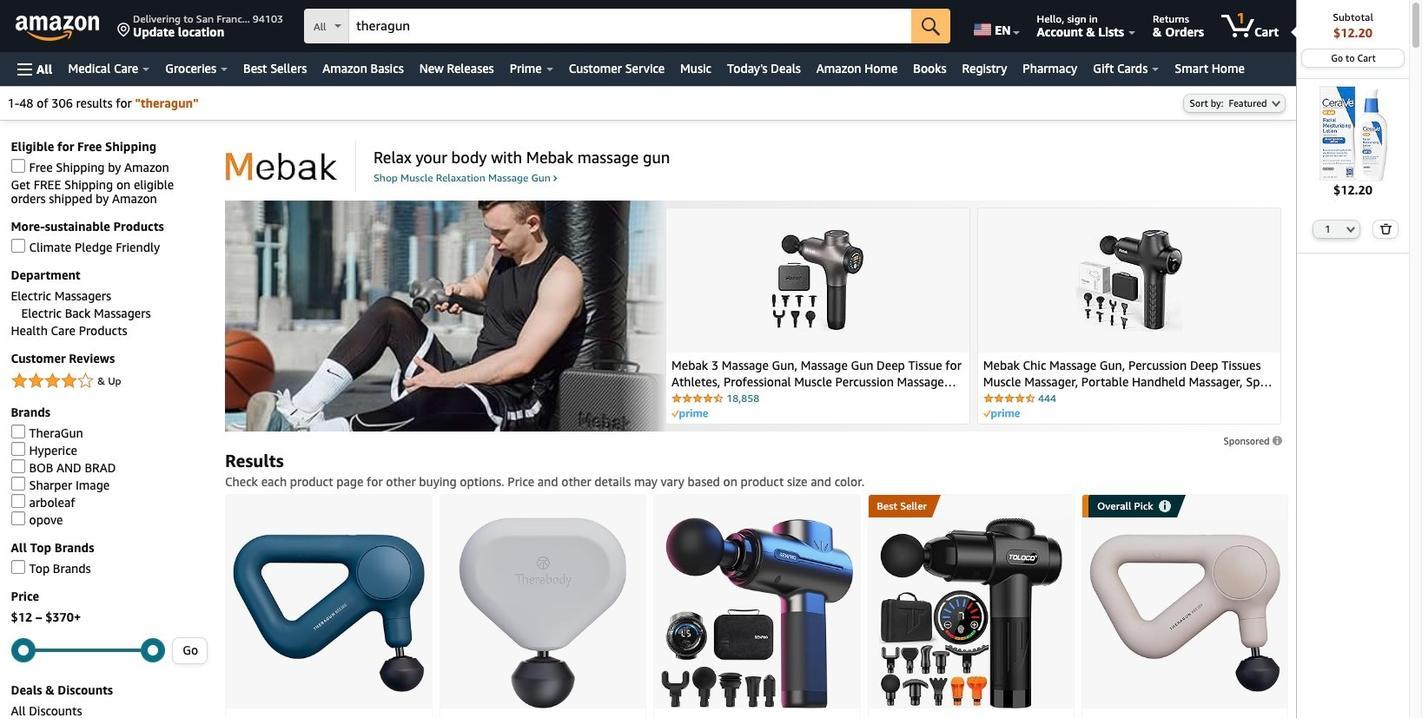 Task type: describe. For each thing, give the bounding box(es) containing it.
dropdown image
[[1272, 100, 1281, 107]]

navigation navigation
[[0, 0, 1411, 719]]

sponsored ad - toloco massage gun, father day gifts, deep tissue back massage for athletes for pain relief, percussion mas... image
[[880, 518, 1063, 709]]

amazon image
[[16, 16, 100, 42]]

1 checkbox image from the top
[[11, 239, 25, 253]]

4 stars & up element
[[11, 371, 208, 392]]

7 checkbox image from the top
[[11, 561, 25, 575]]

none search field inside navigation navigation
[[304, 9, 951, 45]]

Submit price range submit
[[173, 639, 207, 664]]

Search Amazon text field
[[349, 10, 912, 43]]

sponsored ad - theragun mini handheld percussion massage gun - portable deep tissue massager for muscle pain relief in nec... image
[[459, 518, 627, 709]]

sponsored ad - renpho massage gun deep tissue muscle percussion massage gun, gifts for men dad, fsa and hsa eligible power... image
[[661, 518, 853, 709]]



Task type: locate. For each thing, give the bounding box(es) containing it.
1 vertical spatial checkbox image
[[11, 495, 25, 509]]

None range field
[[11, 650, 165, 653], [11, 650, 165, 653], [11, 650, 165, 653], [11, 650, 165, 653]]

2 checkbox image from the top
[[11, 425, 25, 439]]

1 checkbox image from the top
[[11, 159, 25, 173]]

checkbox image
[[11, 239, 25, 253], [11, 425, 25, 439], [11, 443, 25, 457], [11, 460, 25, 474], [11, 477, 25, 491], [11, 512, 25, 526], [11, 561, 25, 575]]

5 checkbox image from the top
[[11, 477, 25, 491]]

None search field
[[304, 9, 951, 45]]

None submit
[[912, 9, 951, 43], [1374, 220, 1398, 238], [912, 9, 951, 43], [1374, 220, 1398, 238]]

6 checkbox image from the top
[[11, 512, 25, 526]]

eligible for prime. image
[[672, 409, 708, 420]]

theragun relief handheld percussion massage gun - easy-to-use, comfortable & light personal massager for every day pain re... image
[[1090, 534, 1281, 693]]

sponsored ad - theragun relief handheld percussion massage gun - easy-to-use, comfortable & light personal massager for ev... image
[[233, 534, 425, 693]]

checkbox image
[[11, 159, 25, 173], [11, 495, 25, 509]]

dropdown image
[[1347, 226, 1356, 233]]

2 checkbox image from the top
[[11, 495, 25, 509]]

eligible for prime. image
[[984, 409, 1020, 420]]

4 checkbox image from the top
[[11, 460, 25, 474]]

delete image
[[1380, 223, 1393, 234]]

3 checkbox image from the top
[[11, 443, 25, 457]]

group
[[869, 495, 932, 518]]

cerave am facial moisturizing lotion with spf 30 | oil-free face moisturizer with spf | formulated with hyaluronic acid, niacinamide &amp; ceramides | non-comedogenic | broad spectrum sunscreen | 3 ounce image
[[1306, 86, 1401, 181]]

0 vertical spatial checkbox image
[[11, 159, 25, 173]]



Task type: vqa. For each thing, say whether or not it's contained in the screenshot.
Sponsored Ad - Theragun Mini Handheld Percussion Massage Gun - Portable Deep Tissue Massager for Muscle Pain Relief in Nec... Image
yes



